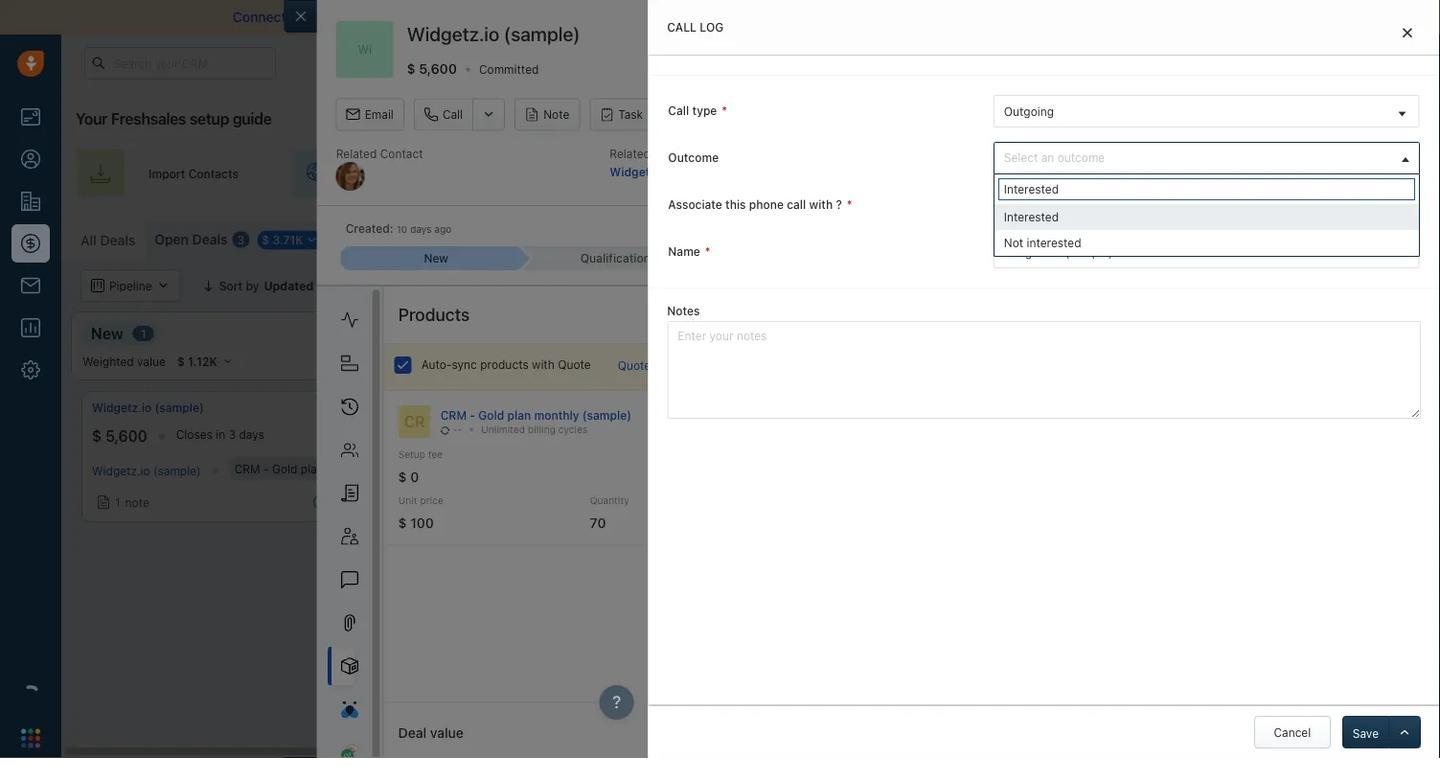 Task type: vqa. For each thing, say whether or not it's contained in the screenshot.
top Gold
yes



Task type: describe. For each thing, give the bounding box(es) containing it.
1 vertical spatial plan
[[301, 462, 324, 475]]

1 note for 5,600
[[115, 496, 149, 509]]

related for related account widgetz.io (sample)
[[610, 147, 651, 160]]

call log
[[668, 21, 724, 34]]

add product button
[[904, 98, 1010, 131]]

techcave (sample)
[[1306, 401, 1410, 415]]

new inside widgetz.io (sample) dialog
[[424, 252, 449, 265]]

task
[[619, 108, 643, 121]]

select an outcome
[[1004, 151, 1106, 164]]

freshsales
[[111, 110, 186, 128]]

1 vertical spatial and
[[1227, 279, 1248, 292]]

demo link
[[879, 246, 1058, 270]]

$ 5,600 inside widgetz.io (sample) dialog
[[407, 61, 457, 77]]

users
[[746, 359, 776, 372]]

log
[[700, 21, 724, 34]]

select
[[1004, 151, 1039, 164]]

new link
[[341, 246, 520, 270]]

call inside 'button'
[[443, 108, 463, 121]]

with inside widgetz.io (sample) dialog
[[532, 358, 555, 371]]

Enter your notes text field
[[668, 321, 1422, 419]]

call type
[[669, 104, 717, 117]]

outgoing
[[1004, 104, 1054, 118]]

save button
[[1343, 716, 1389, 749]]

outcome
[[1058, 151, 1106, 164]]

cancel
[[1274, 726, 1312, 739]]

ago
[[435, 224, 452, 235]]

70 inside 'link'
[[729, 359, 743, 372]]

container_wx8msf4aqz5i3rn1 image inside settings popup button
[[1114, 231, 1127, 244]]

conversations.
[[732, 9, 825, 25]]

import for import deals
[[1223, 231, 1260, 244]]

sync inside widgetz.io (sample) dialog
[[452, 358, 477, 371]]

your freshsales setup guide
[[76, 110, 272, 128]]

Search field
[[1337, 269, 1433, 302]]

cycles
[[559, 424, 588, 435]]

all deal owners button
[[473, 269, 604, 302]]

sequence
[[1166, 167, 1220, 180]]

2 sales from the left
[[1413, 167, 1441, 180]]

contacts
[[189, 167, 239, 180]]

of
[[679, 9, 692, 25]]

add or edit button
[[1327, 299, 1426, 331]]

/
[[1324, 252, 1328, 265]]

existing
[[1004, 198, 1047, 212]]

settings
[[1132, 231, 1178, 244]]

auto-
[[421, 358, 452, 371]]

task button
[[590, 98, 654, 131]]

products
[[398, 304, 470, 325]]

bring in website leads
[[365, 167, 487, 180]]

import deals
[[1223, 231, 1294, 244]]

12
[[393, 234, 405, 247]]

note button
[[515, 98, 580, 131]]

mailbox
[[322, 9, 371, 25]]

up
[[1368, 167, 1382, 180]]

all for all deals
[[81, 232, 97, 248]]

interested
[[1004, 210, 1059, 224]]

price
[[420, 495, 444, 506]]

select an outcome button
[[994, 142, 1421, 174]]

way
[[617, 9, 642, 25]]

quote for widgetz - 70 users (sample)
[[618, 359, 827, 372]]

deal inside widgetz.io (sample) dialog
[[398, 725, 427, 741]]

--
[[453, 424, 462, 435]]

created: 10 days ago
[[346, 222, 452, 235]]

connect
[[233, 9, 286, 25]]

100 inside 'unit price $ 100'
[[410, 515, 434, 531]]

1 vertical spatial 5,600
[[106, 427, 147, 445]]

this
[[726, 198, 746, 211]]

email
[[365, 108, 394, 121]]

⌘
[[468, 234, 478, 247]]

import contacts link
[[76, 150, 273, 197]]

70 inside quantity 70
[[590, 515, 606, 531]]

expected
[[1208, 222, 1260, 235]]

o
[[482, 234, 491, 247]]

widgetz.io inside related account widgetz.io (sample)
[[610, 165, 671, 178]]

enable
[[557, 9, 599, 25]]

more...
[[408, 234, 448, 247]]

1 horizontal spatial add deal
[[1120, 413, 1170, 427]]

container_wx8msf4aqz5i3rn1 image for 2 filters applied button
[[353, 279, 367, 292]]

1 vertical spatial $ 5,600
[[92, 427, 147, 445]]

Search your CRM... text field
[[84, 47, 276, 80]]

note for $ 100
[[437, 492, 461, 505]]

committed
[[479, 63, 539, 76]]

gold inside widgetz.io (sample) dialog
[[479, 408, 505, 422]]

plan inside widgetz.io (sample) dialog
[[508, 408, 531, 422]]

owners
[[552, 279, 592, 292]]

note for $ 5,600
[[125, 496, 149, 509]]

0 horizontal spatial quote
[[558, 358, 591, 371]]

(sample) inside "link"
[[458, 401, 507, 415]]

import deals button
[[1197, 221, 1304, 254]]

1 vertical spatial qualification
[[402, 324, 493, 342]]

acme inside "link"
[[404, 401, 435, 415]]

closes in nov
[[472, 428, 546, 441]]

2-
[[603, 9, 617, 25]]

1 acme inc (sample) from the top
[[404, 401, 507, 415]]

deals for open
[[192, 232, 228, 247]]

expected close date: closes in 3 days
[[1208, 222, 1412, 235]]

create sales sequence link
[[1021, 150, 1254, 197]]

or
[[1381, 308, 1392, 322]]

interested
[[1027, 236, 1082, 250]]

deliverability
[[445, 9, 526, 25]]

$ inside 'unit price $ 100'
[[398, 515, 407, 531]]

0
[[410, 469, 419, 485]]

quantity
[[590, 495, 630, 506]]

deal inside "button"
[[524, 279, 549, 292]]

0 horizontal spatial gold
[[272, 462, 298, 475]]

techcave
[[1306, 401, 1358, 415]]

unlimited billing cycles
[[481, 424, 588, 435]]

invite your team
[[613, 167, 702, 180]]

set up your sales
[[1346, 167, 1441, 180]]

import deals group
[[1197, 221, 1336, 254]]

unit price $ 100
[[398, 495, 444, 531]]

- inside quote for widgetz - 70 users (sample) 'link'
[[721, 359, 726, 372]]

quotas
[[1184, 279, 1224, 292]]

2 acme inc (sample) link from the top
[[404, 462, 504, 475]]

filters
[[384, 279, 417, 292]]

import contacts
[[149, 167, 239, 180]]

widgetz.io (sample) inside dialog
[[407, 23, 581, 45]]

edit
[[1395, 308, 1416, 322]]

contact
[[380, 147, 423, 160]]

unlimited
[[481, 424, 525, 435]]

quotas and forecasting
[[1184, 279, 1316, 292]]

1 note for 100
[[427, 492, 461, 505]]

cancel button
[[1255, 716, 1331, 749]]

bring in website leads link
[[292, 150, 521, 197]]

name
[[669, 245, 701, 258]]

to
[[374, 9, 387, 25]]

1 acme inc (sample) link from the top
[[404, 400, 507, 416]]

0 horizontal spatial add deal
[[824, 413, 874, 427]]

deals for all
[[100, 232, 136, 248]]

all deals
[[81, 232, 136, 248]]

days inside created: 10 days ago
[[410, 224, 432, 235]]

add deal button
[[1346, 221, 1431, 254]]

quotas and forecasting link
[[1166, 269, 1335, 302]]

won / lost
[[1300, 252, 1352, 265]]

qualification inside widgetz.io (sample) dialog
[[581, 252, 651, 265]]

negotiation link
[[1058, 246, 1238, 270]]

(sample) inside related account widgetz.io (sample)
[[674, 165, 724, 178]]

5,600 inside widgetz.io (sample) dialog
[[419, 61, 457, 77]]



Task type: locate. For each thing, give the bounding box(es) containing it.
won
[[1300, 252, 1324, 265]]

connect your mailbox to improve deliverability and enable 2-way sync of email conversations.
[[233, 9, 825, 25]]

0 horizontal spatial $ 5,600
[[92, 427, 147, 445]]

2 horizontal spatial container_wx8msf4aqz5i3rn1 image
[[1166, 279, 1179, 292]]

closes in 
[[1390, 428, 1441, 441]]

1 horizontal spatial import
[[1223, 231, 1260, 244]]

0 horizontal spatial new
[[91, 324, 123, 342]]

3 inside open deals 3
[[237, 233, 245, 246]]

deals inside 'button'
[[1263, 231, 1294, 244]]

0 horizontal spatial container_wx8msf4aqz5i3rn1 image
[[353, 279, 367, 292]]

inc down fee
[[437, 462, 453, 475]]

days
[[1222, 165, 1249, 178], [1387, 222, 1412, 235], [410, 224, 432, 235], [239, 428, 264, 441]]

0 vertical spatial all
[[81, 232, 97, 248]]

all
[[81, 232, 97, 248], [507, 279, 521, 292]]

0 vertical spatial sync
[[645, 9, 675, 25]]

acme inc (sample) link down fee
[[404, 462, 504, 475]]

container_wx8msf4aqz5i3rn1 image
[[1114, 231, 1127, 244], [806, 413, 819, 427], [1102, 413, 1115, 427], [408, 492, 422, 505], [97, 496, 110, 509]]

0 horizontal spatial all
[[81, 232, 97, 248]]

sync left products
[[452, 358, 477, 371]]

set
[[1346, 167, 1365, 180]]

crm - gold plan monthly (sample) up unlimited billing cycles at bottom left
[[441, 408, 632, 422]]

1 horizontal spatial with
[[810, 198, 833, 211]]

container_wx8msf4aqz5i3rn1 image inside all deal owners "button"
[[486, 279, 499, 292]]

12 more...
[[393, 234, 448, 247]]

all left owners
[[507, 279, 521, 292]]

0 vertical spatial $ 5,600
[[407, 61, 457, 77]]

related for related contact
[[336, 147, 377, 160]]

created:
[[346, 222, 394, 235]]

date:
[[1295, 222, 1324, 235]]

container_wx8msf4aqz5i3rn1 image down o at the top left
[[486, 279, 499, 292]]

0 vertical spatial plan
[[508, 408, 531, 422]]

your down account
[[647, 167, 672, 180]]

0 vertical spatial and
[[530, 9, 553, 25]]

0 vertical spatial inc
[[438, 401, 455, 415]]

call left "type"
[[669, 104, 690, 117]]

0 horizontal spatial and
[[530, 9, 553, 25]]

bring
[[365, 167, 395, 180]]

1 horizontal spatial plan
[[508, 408, 531, 422]]

call for call log
[[668, 21, 697, 34]]

100 up fee
[[417, 427, 443, 445]]

setup
[[190, 110, 229, 128]]

your for team
[[647, 167, 672, 180]]

crm - gold plan monthly (sample) down the setup
[[235, 462, 422, 475]]

sales right create
[[1134, 167, 1163, 180]]

1 horizontal spatial 1 note
[[427, 492, 461, 505]]

1 vertical spatial with
[[532, 358, 555, 371]]

None search field
[[999, 178, 1416, 200]]

0 vertical spatial crm - gold plan monthly (sample)
[[441, 408, 632, 422]]

list box
[[995, 204, 1420, 256]]

0 vertical spatial acme inc (sample) link
[[404, 400, 507, 416]]

1 vertical spatial sync
[[452, 358, 477, 371]]

$ inside setup fee $ 0
[[398, 469, 407, 485]]

1 vertical spatial crm
[[235, 462, 260, 475]]

inc inside "link"
[[438, 401, 455, 415]]

unit
[[398, 495, 417, 506]]

1 horizontal spatial sales
[[1413, 167, 1441, 180]]

widgetz.io (sample) link inside dialog
[[995, 237, 1419, 267]]

70 left users on the top right
[[729, 359, 743, 372]]

demo
[[958, 252, 990, 265]]

related contact
[[336, 147, 423, 160]]

1 inc from the top
[[438, 401, 455, 415]]

container_wx8msf4aqz5i3rn1 image inside 'quotas and forecasting' link
[[1166, 279, 1179, 292]]

qualification up auto-
[[402, 324, 493, 342]]

quote inside 'link'
[[618, 359, 651, 372]]

acme up $ 100
[[404, 401, 435, 415]]

1 horizontal spatial 70
[[729, 359, 743, 372]]

website
[[411, 167, 454, 180]]

1 container_wx8msf4aqz5i3rn1 image from the left
[[353, 279, 367, 292]]

deals right open
[[192, 232, 228, 247]]

call for call type
[[669, 104, 690, 117]]

monthly up billing
[[534, 408, 579, 422]]

0 vertical spatial gold
[[479, 408, 505, 422]]

70 down the quantity
[[590, 515, 606, 531]]

list box inside dialog
[[995, 204, 1420, 256]]

deal
[[1050, 198, 1074, 212], [1397, 231, 1422, 244], [524, 279, 549, 292], [849, 413, 874, 427], [1145, 413, 1170, 427], [398, 725, 427, 741]]

sales right "up"
[[1413, 167, 1441, 180]]

outcome
[[669, 151, 719, 164]]

1 vertical spatial acme inc (sample)
[[404, 462, 504, 475]]

add deal inside add deal button
[[1372, 231, 1422, 244]]

(sample)
[[504, 23, 581, 45], [674, 165, 724, 178], [1066, 245, 1113, 259], [779, 359, 827, 372], [155, 401, 204, 415], [458, 401, 507, 415], [1361, 401, 1410, 415], [583, 408, 632, 422], [457, 462, 504, 475], [374, 462, 422, 475], [153, 464, 201, 477]]

acme inc (sample) down fee
[[404, 462, 504, 475]]

3 container_wx8msf4aqz5i3rn1 image from the left
[[1166, 279, 1179, 292]]

related inside related account widgetz.io (sample)
[[610, 147, 651, 160]]

0 horizontal spatial sales
[[1134, 167, 1163, 180]]

acme down the setup
[[404, 462, 434, 475]]

all deal owners
[[507, 279, 592, 292]]

related up bring
[[336, 147, 377, 160]]

related account widgetz.io (sample)
[[610, 147, 724, 178]]

container_wx8msf4aqz5i3rn1 image inside 2 filters applied button
[[353, 279, 367, 292]]

1 vertical spatial monthly
[[327, 462, 371, 475]]

1 vertical spatial inc
[[437, 462, 453, 475]]

0 horizontal spatial crm - gold plan monthly (sample)
[[235, 462, 422, 475]]

your right "up"
[[1385, 167, 1410, 180]]

acme inc (sample) link up --
[[404, 400, 507, 416]]

all left open
[[81, 232, 97, 248]]

widgetz.io (sample) link
[[610, 165, 724, 178], [995, 237, 1419, 267], [92, 400, 204, 416], [92, 464, 201, 477]]

invite
[[613, 167, 644, 180]]

sync left of
[[645, 9, 675, 25]]

import inside 'button'
[[1223, 231, 1260, 244]]

new down more...
[[424, 252, 449, 265]]

meeting button
[[663, 98, 747, 131]]

0 vertical spatial import
[[149, 167, 185, 180]]

1 vertical spatial closes in 3 days
[[176, 428, 264, 441]]

0 vertical spatial acme
[[404, 401, 435, 415]]

close
[[1263, 222, 1292, 235]]

add inside add product button
[[933, 108, 955, 121]]

quote up crm - gold plan monthly (sample) link
[[558, 358, 591, 371]]

qualification
[[581, 252, 651, 265], [402, 324, 493, 342]]

(sample) inside dialog
[[1066, 245, 1113, 259]]

with left ?
[[810, 198, 833, 211]]

1 vertical spatial crm - gold plan monthly (sample)
[[235, 462, 422, 475]]

list box containing interested
[[995, 204, 1420, 256]]

1 horizontal spatial crm
[[441, 408, 467, 422]]

0 vertical spatial new
[[424, 252, 449, 265]]

1 horizontal spatial related
[[610, 147, 651, 160]]

dialog containing call log
[[648, 0, 1441, 758]]

crm inside widgetz.io (sample) dialog
[[441, 408, 467, 422]]

container_wx8msf4aqz5i3rn1 image for all deal owners "button"
[[486, 279, 499, 292]]

1 vertical spatial all
[[507, 279, 521, 292]]

1 vertical spatial acme inc (sample) link
[[404, 462, 504, 475]]

deals left date:
[[1263, 231, 1294, 244]]

1 horizontal spatial qualification
[[581, 252, 651, 265]]

0 horizontal spatial note
[[125, 496, 149, 509]]

freshworks switcher image
[[21, 729, 40, 748]]

and
[[530, 9, 553, 25], [1227, 279, 1248, 292]]

create sales sequence
[[1094, 167, 1220, 180]]

0 horizontal spatial with
[[532, 358, 555, 371]]

1 vertical spatial import
[[1223, 231, 1260, 244]]

all inside "button"
[[507, 279, 521, 292]]

1 horizontal spatial $ 5,600
[[407, 61, 457, 77]]

1 horizontal spatial quote
[[618, 359, 651, 372]]

2
[[374, 279, 381, 292]]

0 horizontal spatial 70
[[590, 515, 606, 531]]

closes
[[1157, 165, 1196, 178], [1324, 222, 1360, 235], [176, 428, 213, 441], [472, 428, 509, 441], [1390, 428, 1426, 441]]

1 horizontal spatial deals
[[192, 232, 228, 247]]

1 horizontal spatial and
[[1227, 279, 1248, 292]]

new down all deals
[[91, 324, 123, 342]]

1 horizontal spatial note
[[437, 492, 461, 505]]

associate this phone call with ?
[[669, 198, 842, 211]]

related
[[336, 147, 377, 160], [610, 147, 651, 160]]

deal value
[[398, 725, 464, 741]]

1 horizontal spatial monthly
[[534, 408, 579, 422]]

deal inside button
[[1397, 231, 1422, 244]]

100 down price
[[410, 515, 434, 531]]

your left mailbox
[[290, 9, 318, 25]]

2 inc from the top
[[437, 462, 453, 475]]

5,600
[[419, 61, 457, 77], [106, 427, 147, 445]]

1 horizontal spatial 5,600
[[419, 61, 457, 77]]

import for import contacts
[[149, 167, 185, 180]]

closes in 3 days inside widgetz.io (sample) dialog
[[1157, 165, 1249, 178]]

add inside add deal button
[[1372, 231, 1394, 244]]

0 horizontal spatial crm
[[235, 462, 260, 475]]

deal inside "link"
[[1050, 198, 1074, 212]]

type
[[693, 104, 717, 117]]

quote for widgetz - 70 users (sample) link
[[618, 358, 844, 376]]

0 horizontal spatial plan
[[301, 462, 324, 475]]

0 vertical spatial 5,600
[[419, 61, 457, 77]]

1 related from the left
[[336, 147, 377, 160]]

2 container_wx8msf4aqz5i3rn1 image from the left
[[486, 279, 499, 292]]

import
[[149, 167, 185, 180], [1223, 231, 1260, 244]]

2 horizontal spatial deals
[[1263, 231, 1294, 244]]

crm - gold plan monthly (sample) link
[[441, 408, 632, 422]]

1 vertical spatial acme
[[404, 462, 434, 475]]

1 sales from the left
[[1134, 167, 1163, 180]]

in
[[1199, 165, 1209, 178], [398, 167, 408, 180], [1364, 222, 1373, 235], [216, 428, 225, 441], [512, 428, 522, 441], [1430, 428, 1439, 441]]

negotiation
[[1121, 252, 1186, 265]]

existing deal
[[1004, 198, 1074, 212]]

not interested option
[[995, 230, 1420, 256]]

0 horizontal spatial deals
[[100, 232, 136, 248]]

container_wx8msf4aqz5i3rn1 image left quotas
[[1166, 279, 1179, 292]]

container_wx8msf4aqz5i3rn1 image left 2
[[353, 279, 367, 292]]

1 vertical spatial 70
[[590, 515, 606, 531]]

notes
[[668, 304, 700, 318]]

1 horizontal spatial crm - gold plan monthly (sample)
[[441, 408, 632, 422]]

add inside add or edit button
[[1356, 308, 1378, 322]]

0 vertical spatial qualification
[[581, 252, 651, 265]]

add or edit
[[1356, 308, 1416, 322]]

close image
[[1403, 27, 1413, 38]]

all for all deal owners
[[507, 279, 521, 292]]

crm - gold plan monthly (sample) inside widgetz.io (sample) dialog
[[441, 408, 632, 422]]

for
[[654, 359, 669, 372]]

existing deal link
[[995, 190, 1419, 220]]

acme inc (sample) up --
[[404, 401, 507, 415]]

0 vertical spatial 70
[[729, 359, 743, 372]]

value
[[430, 725, 464, 741]]

0 horizontal spatial 5,600
[[106, 427, 147, 445]]

2 acme from the top
[[404, 462, 434, 475]]

1 horizontal spatial all
[[507, 279, 521, 292]]

0 horizontal spatial your
[[290, 9, 318, 25]]

call left log
[[668, 21, 697, 34]]

widgetz.io (sample) inside dialog
[[1004, 245, 1113, 259]]

monthly left 0
[[327, 462, 371, 475]]

closes in 3 days link
[[1324, 220, 1412, 237]]

email
[[695, 9, 729, 25]]

0 vertical spatial with
[[810, 198, 833, 211]]

12 more... button
[[366, 227, 458, 254]]

none search field inside dialog
[[999, 178, 1416, 200]]

sales
[[1134, 167, 1163, 180], [1413, 167, 1441, 180]]

plan
[[508, 408, 531, 422], [301, 462, 324, 475]]

1 horizontal spatial your
[[647, 167, 672, 180]]

1 horizontal spatial new
[[424, 252, 449, 265]]

2 filters applied button
[[341, 269, 473, 302]]

open deals 3
[[155, 232, 245, 247]]

3
[[1212, 165, 1219, 178], [1376, 222, 1384, 235], [237, 233, 245, 246], [229, 428, 236, 441]]

nov
[[525, 428, 546, 441]]

monthly
[[534, 408, 579, 422], [327, 462, 371, 475]]

1 vertical spatial new
[[91, 324, 123, 342]]

discovery
[[711, 324, 783, 342]]

1 horizontal spatial closes in 3 days
[[1157, 165, 1249, 178]]

and left enable
[[530, 9, 553, 25]]

0 horizontal spatial closes in 3 days
[[176, 428, 264, 441]]

?
[[836, 198, 842, 211]]

add deal
[[1372, 231, 1422, 244], [824, 413, 874, 427], [1120, 413, 1170, 427]]

0 horizontal spatial monthly
[[327, 462, 371, 475]]

1 note
[[427, 492, 461, 505], [115, 496, 149, 509]]

100
[[417, 427, 443, 445], [410, 515, 434, 531]]

widgetz.io (sample) dialog
[[284, 0, 1441, 758]]

deals left open
[[100, 232, 136, 248]]

0 horizontal spatial 1 note
[[115, 496, 149, 509]]

leads
[[457, 167, 487, 180]]

acme
[[404, 401, 435, 415], [404, 462, 434, 475]]

deals for import
[[1263, 231, 1294, 244]]

2 horizontal spatial add deal
[[1372, 231, 1422, 244]]

2 horizontal spatial your
[[1385, 167, 1410, 180]]

related up invite
[[610, 147, 651, 160]]

your for mailbox
[[290, 9, 318, 25]]

2 related from the left
[[610, 147, 651, 160]]

1 horizontal spatial sync
[[645, 9, 675, 25]]

container_wx8msf4aqz5i3rn1 image
[[353, 279, 367, 292], [486, 279, 499, 292], [1166, 279, 1179, 292]]

0 vertical spatial 100
[[417, 427, 443, 445]]

inc up --
[[438, 401, 455, 415]]

⌘ o
[[468, 234, 491, 247]]

1 acme from the top
[[404, 401, 435, 415]]

0 vertical spatial closes in 3 days
[[1157, 165, 1249, 178]]

2 acme inc (sample) from the top
[[404, 462, 504, 475]]

0 horizontal spatial related
[[336, 147, 377, 160]]

0 horizontal spatial import
[[149, 167, 185, 180]]

10
[[397, 224, 408, 235]]

1 vertical spatial gold
[[272, 462, 298, 475]]

dialog
[[648, 0, 1441, 758]]

1 horizontal spatial container_wx8msf4aqz5i3rn1 image
[[486, 279, 499, 292]]

0 vertical spatial monthly
[[534, 408, 579, 422]]

0 horizontal spatial qualification
[[402, 324, 493, 342]]

call up leads
[[443, 108, 463, 121]]

with right products
[[532, 358, 555, 371]]

monthly inside widgetz.io (sample) dialog
[[534, 408, 579, 422]]

open
[[155, 232, 189, 247]]

meeting
[[692, 108, 736, 121]]

1 vertical spatial 100
[[410, 515, 434, 531]]

0 vertical spatial crm
[[441, 408, 467, 422]]

qualification up owners
[[581, 252, 651, 265]]

save
[[1353, 727, 1379, 740]]

1 horizontal spatial gold
[[479, 408, 505, 422]]

and right quotas
[[1227, 279, 1248, 292]]

deals
[[1263, 231, 1294, 244], [192, 232, 228, 247], [100, 232, 136, 248]]

interested option
[[995, 204, 1420, 230]]

acme inc (sample)
[[404, 401, 507, 415], [404, 462, 504, 475]]

(sample) inside 'link'
[[779, 359, 827, 372]]

0 vertical spatial acme inc (sample)
[[404, 401, 507, 415]]

email button
[[336, 98, 404, 131]]

widgetz.io inside dialog
[[1004, 245, 1062, 259]]

quote left for
[[618, 359, 651, 372]]

0 horizontal spatial sync
[[452, 358, 477, 371]]

crm
[[441, 408, 467, 422], [235, 462, 260, 475]]



